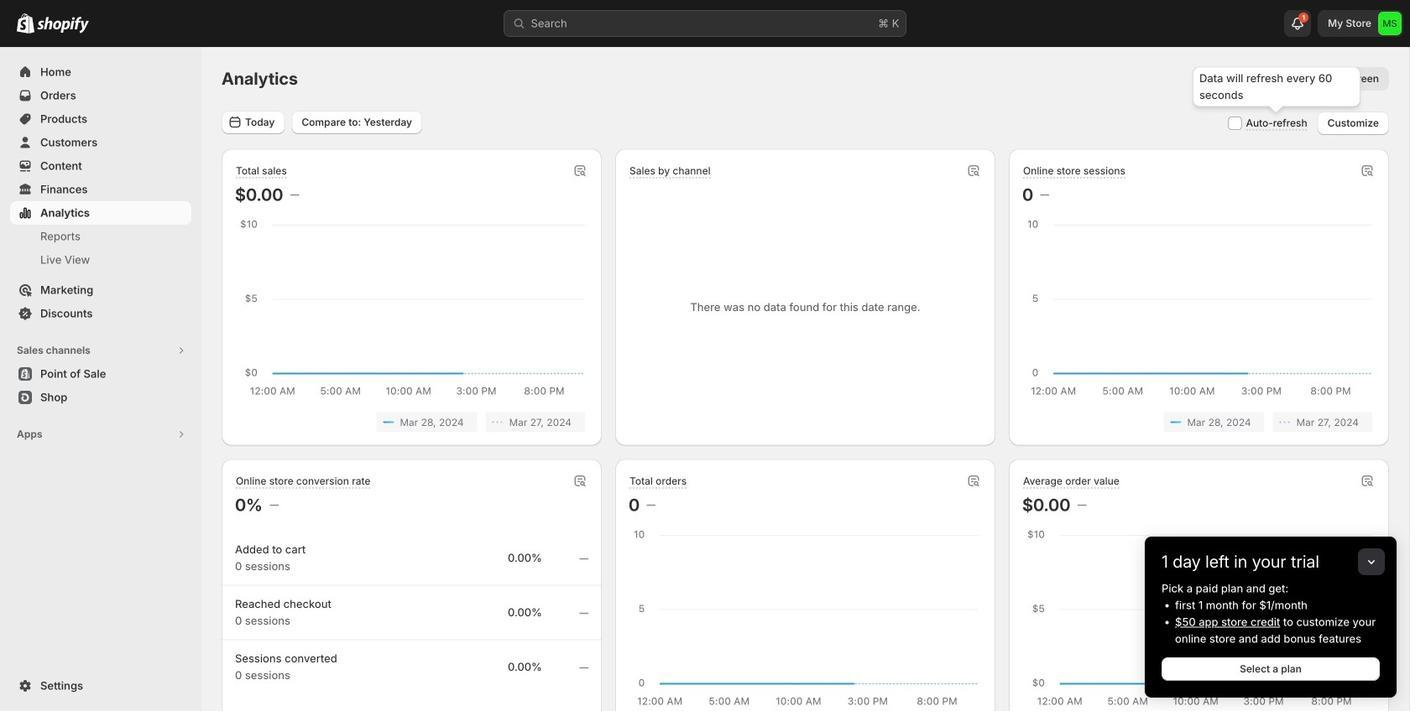 Task type: locate. For each thing, give the bounding box(es) containing it.
my store image
[[1378, 12, 1402, 35]]

list
[[238, 413, 585, 433], [1026, 413, 1373, 433]]

0 horizontal spatial list
[[238, 413, 585, 433]]

2 list from the left
[[1026, 413, 1373, 433]]

1 horizontal spatial list
[[1026, 413, 1373, 433]]



Task type: describe. For each thing, give the bounding box(es) containing it.
shopify image
[[37, 17, 89, 33]]

1 list from the left
[[238, 413, 585, 433]]

tooltip: data will refresh every 60 seconds tooltip
[[1193, 67, 1361, 107]]

shopify image
[[17, 13, 34, 33]]



Task type: vqa. For each thing, say whether or not it's contained in the screenshot.
Tooltip: Data will refresh every 60 seconds tooltip
yes



